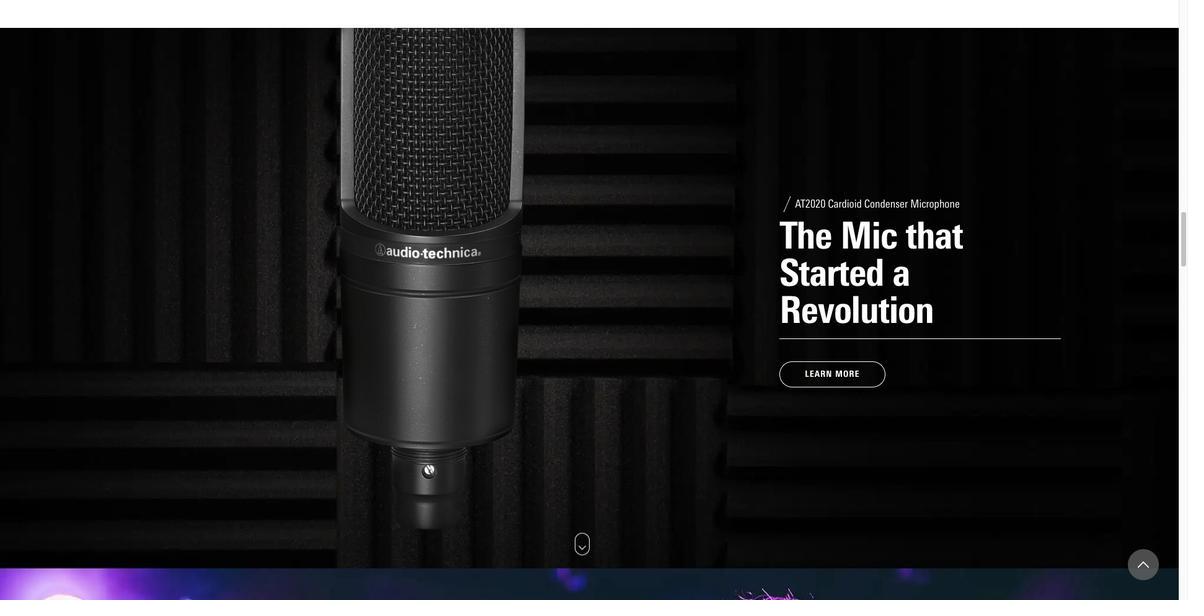 Task type: locate. For each thing, give the bounding box(es) containing it.
man singing into atm510 on stage while playing a guitar image
[[0, 568, 1179, 600]]

learn more
[[805, 369, 860, 379]]

learn
[[805, 369, 832, 379]]

more
[[835, 369, 860, 379]]

arrow up image
[[1138, 559, 1149, 571]]

started
[[780, 250, 884, 295]]

that
[[906, 213, 963, 258]]

a
[[893, 250, 910, 295]]

microphone
[[910, 197, 960, 211]]

learn more button
[[780, 361, 885, 388]]



Task type: describe. For each thing, give the bounding box(es) containing it.
the mic that started a revolution
[[780, 213, 963, 332]]

the
[[780, 213, 832, 258]]

at2020 cardioid condenser microphone
[[795, 197, 960, 211]]

mic
[[841, 213, 897, 258]]

learn more link
[[780, 361, 885, 388]]

condenser
[[864, 197, 908, 211]]

at2020
[[795, 197, 826, 211]]

cardioid
[[828, 197, 862, 211]]

revolution
[[780, 288, 934, 332]]



Task type: vqa. For each thing, say whether or not it's contained in the screenshot.
plus image
no



